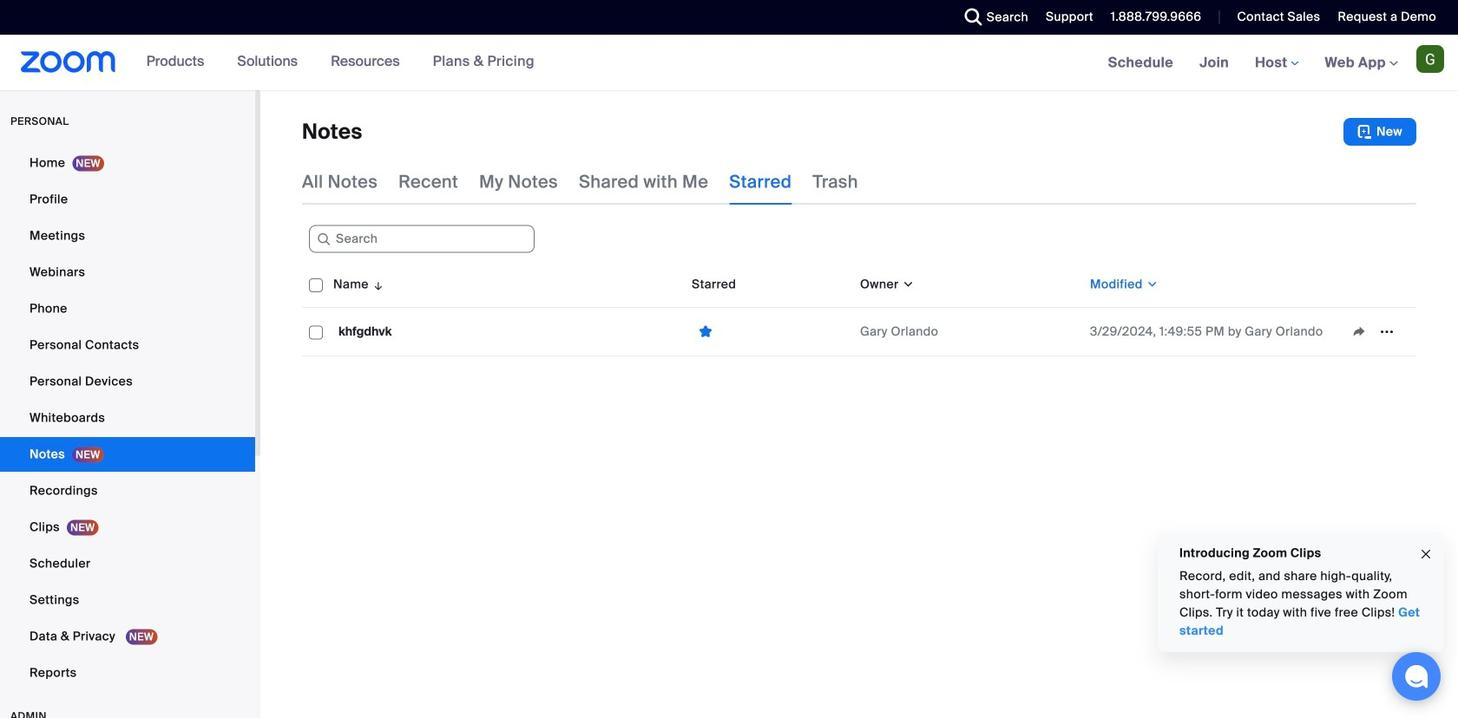 Task type: locate. For each thing, give the bounding box(es) containing it.
share image
[[1345, 324, 1373, 340]]

1 down image from the left
[[899, 276, 915, 293]]

0 horizontal spatial down image
[[899, 276, 915, 293]]

personal menu menu
[[0, 146, 255, 693]]

Search text field
[[309, 225, 535, 253]]

arrow down image
[[369, 274, 385, 295]]

close image
[[1419, 545, 1433, 565]]

open chat image
[[1404, 665, 1429, 689]]

down image
[[899, 276, 915, 293], [1143, 276, 1159, 293]]

2 down image from the left
[[1143, 276, 1159, 293]]

banner
[[0, 35, 1458, 92]]

1 horizontal spatial down image
[[1143, 276, 1159, 293]]

application
[[302, 262, 1416, 357], [1345, 319, 1410, 345]]

profile picture image
[[1416, 45, 1444, 73]]

more options for khfgdhvk image
[[1373, 324, 1401, 340]]



Task type: describe. For each thing, give the bounding box(es) containing it.
zoom logo image
[[21, 51, 116, 73]]

khfgdhvk starred image
[[692, 324, 720, 340]]

meetings navigation
[[1095, 35, 1458, 92]]

tabs of all notes page tab list
[[302, 160, 858, 205]]

product information navigation
[[133, 35, 548, 90]]



Task type: vqa. For each thing, say whether or not it's contained in the screenshot.
Admin Menu menu
no



